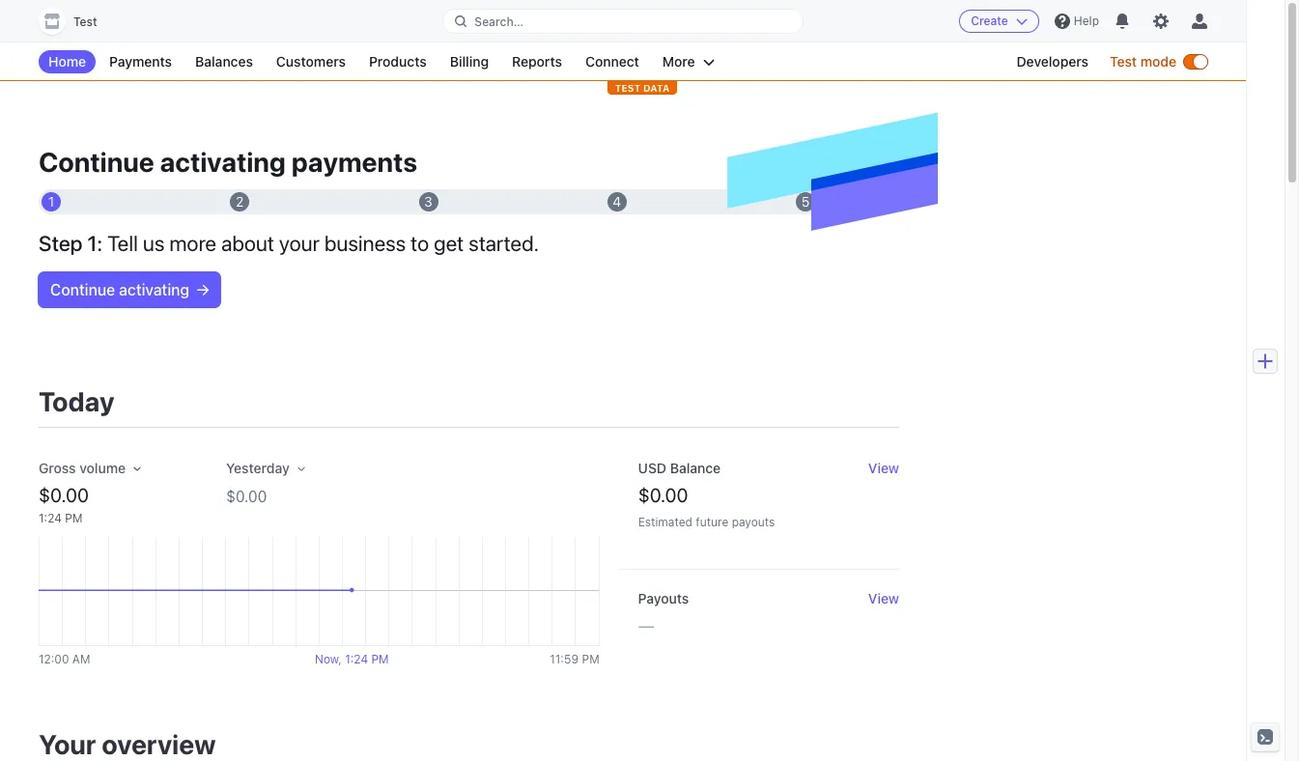 Task type: locate. For each thing, give the bounding box(es) containing it.
test button
[[39, 8, 117, 35]]

1 horizontal spatial test
[[1110, 53, 1137, 70]]

your overview
[[39, 729, 216, 761]]

more
[[169, 231, 216, 256]]

yesterday
[[226, 460, 290, 476]]

billing
[[450, 53, 489, 70]]

search…
[[475, 14, 524, 29]]

1
[[48, 193, 54, 210]]

0 horizontal spatial test
[[73, 14, 97, 29]]

pm right 'now,'
[[372, 652, 389, 667]]

pm right 11:59
[[582, 652, 600, 667]]

continue activating payments
[[39, 146, 418, 178]]

customers
[[276, 53, 346, 70]]

reports link
[[503, 50, 572, 73]]

products
[[369, 53, 427, 70]]

balance
[[670, 460, 721, 476]]

create
[[971, 14, 1009, 28]]

continue
[[39, 146, 154, 178], [50, 281, 115, 299]]

$0.00 inside $0.00 estimated future payouts
[[638, 484, 689, 506]]

started.
[[469, 231, 539, 256]]

1:24 inside $0.00 1:24 pm
[[39, 511, 62, 526]]

1 vertical spatial continue
[[50, 281, 115, 299]]

mode
[[1141, 53, 1177, 70]]

0 vertical spatial activating
[[160, 146, 286, 178]]

about
[[221, 231, 274, 256]]

balances link
[[186, 50, 263, 73]]

$0.00 for $0.00
[[39, 484, 89, 506]]

2
[[236, 193, 244, 210]]

pm down gross volume
[[65, 511, 83, 526]]

test up home
[[73, 14, 97, 29]]

$0.00 up "estimated"
[[638, 484, 689, 506]]

2 view link from the top
[[869, 589, 900, 609]]

pm inside $0.00 1:24 pm
[[65, 511, 83, 526]]

activating down us
[[119, 281, 190, 299]]

help
[[1074, 14, 1100, 28]]

pm
[[65, 511, 83, 526], [372, 652, 389, 667], [582, 652, 600, 667]]

create button
[[960, 10, 1040, 33]]

to
[[411, 231, 429, 256]]

1:24 right 'now,'
[[345, 652, 368, 667]]

0 vertical spatial view link
[[869, 459, 900, 478]]

1:24
[[39, 511, 62, 526], [345, 652, 368, 667]]

future
[[696, 515, 729, 530]]

payments
[[292, 146, 418, 178]]

5 link
[[793, 189, 819, 215]]

business
[[325, 231, 406, 256]]

continue up '1'
[[39, 146, 154, 178]]

2 horizontal spatial $0.00
[[638, 484, 689, 506]]

1 horizontal spatial $0.00
[[226, 488, 267, 505]]

1 view link from the top
[[869, 459, 900, 478]]

11:59
[[550, 652, 579, 667]]

activating for continue activating payments
[[160, 146, 286, 178]]

more button
[[653, 50, 724, 73]]

figure
[[39, 536, 600, 647], [39, 536, 600, 647]]

0 vertical spatial test
[[73, 14, 97, 29]]

0 horizontal spatial $0.00
[[39, 484, 89, 506]]

0 vertical spatial 1:24
[[39, 511, 62, 526]]

continue down 1:
[[50, 281, 115, 299]]

1 vertical spatial test
[[1110, 53, 1137, 70]]

step 1: tell us more about your business to get started.
[[39, 231, 539, 256]]

data
[[644, 82, 670, 94]]

0 vertical spatial continue
[[39, 146, 154, 178]]

view
[[869, 460, 900, 476], [869, 590, 900, 607]]

test left mode
[[1110, 53, 1137, 70]]

estimated
[[638, 515, 693, 530]]

0 horizontal spatial 1:24
[[39, 511, 62, 526]]

yesterday button
[[226, 459, 305, 478]]

2 view from the top
[[869, 590, 900, 607]]

gross volume
[[39, 460, 126, 476]]

1:24 for $0.00
[[39, 511, 62, 526]]

1 vertical spatial view link
[[869, 589, 900, 609]]

12:00 am
[[39, 652, 90, 667]]

1:24 down the gross
[[39, 511, 62, 526]]

today
[[39, 386, 115, 417]]

test
[[73, 14, 97, 29], [1110, 53, 1137, 70]]

continue activating link
[[39, 273, 220, 307]]

svg image
[[197, 284, 209, 296]]

0 vertical spatial view
[[869, 460, 900, 476]]

1 vertical spatial activating
[[119, 281, 190, 299]]

$0.00
[[39, 484, 89, 506], [638, 484, 689, 506], [226, 488, 267, 505]]

1 vertical spatial view
[[869, 590, 900, 607]]

activating up 2
[[160, 146, 286, 178]]

gross
[[39, 460, 76, 476]]

1 horizontal spatial 1:24
[[345, 652, 368, 667]]

continue inside "continue activating" link
[[50, 281, 115, 299]]

1 horizontal spatial pm
[[372, 652, 389, 667]]

1 vertical spatial 1:24
[[345, 652, 368, 667]]

1 link
[[39, 189, 64, 215]]

—
[[638, 615, 655, 637]]

test inside "button"
[[73, 14, 97, 29]]

$0.00 down the gross
[[39, 484, 89, 506]]

payouts
[[638, 590, 689, 607]]

1 view from the top
[[869, 460, 900, 476]]

balances
[[195, 53, 253, 70]]

view link
[[869, 459, 900, 478], [869, 589, 900, 609]]

0 horizontal spatial pm
[[65, 511, 83, 526]]

$0.00 down yesterday
[[226, 488, 267, 505]]

activating
[[160, 146, 286, 178], [119, 281, 190, 299]]



Task type: describe. For each thing, give the bounding box(es) containing it.
payouts
[[732, 515, 775, 530]]

volume
[[79, 460, 126, 476]]

test for test mode
[[1110, 53, 1137, 70]]

activating for continue activating
[[119, 281, 190, 299]]

$0.00 estimated future payouts
[[638, 484, 775, 530]]

2 horizontal spatial pm
[[582, 652, 600, 667]]

Search… text field
[[444, 9, 803, 33]]

test mode
[[1110, 53, 1177, 70]]

test data
[[615, 82, 670, 94]]

continue for continue activating payments
[[39, 146, 154, 178]]

home
[[48, 53, 86, 70]]

Search… search field
[[444, 9, 803, 33]]

4
[[613, 193, 622, 210]]

usd balance
[[638, 460, 721, 476]]

$0.00 for —
[[638, 484, 689, 506]]

customers link
[[267, 50, 356, 73]]

am
[[72, 652, 90, 667]]

payments link
[[100, 50, 182, 73]]

1:
[[87, 231, 103, 256]]

reports
[[512, 53, 562, 70]]

products link
[[359, 50, 437, 73]]

gross volume button
[[39, 459, 141, 478]]

now, 1:24 pm
[[315, 652, 389, 667]]

continue activating
[[50, 281, 190, 299]]

3
[[424, 193, 433, 210]]

get
[[434, 231, 464, 256]]

view link for $0.00
[[869, 459, 900, 478]]

1:24 for now,
[[345, 652, 368, 667]]

view for $0.00
[[869, 460, 900, 476]]

view for —
[[869, 590, 900, 607]]

connect
[[586, 53, 640, 70]]

now,
[[315, 652, 342, 667]]

your
[[279, 231, 320, 256]]

12:00
[[39, 652, 69, 667]]

view link for —
[[869, 589, 900, 609]]

help button
[[1047, 6, 1107, 37]]

developers
[[1017, 53, 1089, 70]]

continue for continue activating
[[50, 281, 115, 299]]

home link
[[39, 50, 96, 73]]

your
[[39, 729, 96, 761]]

more
[[663, 53, 695, 70]]

usd
[[638, 460, 667, 476]]

billing link
[[440, 50, 499, 73]]

connect link
[[576, 50, 649, 73]]

overview
[[102, 729, 216, 761]]

$0.00 1:24 pm
[[39, 484, 89, 526]]

2 link
[[227, 189, 252, 215]]

4 link
[[605, 189, 630, 215]]

3 link
[[416, 189, 441, 215]]

11:59 pm
[[550, 652, 600, 667]]

pm for $0.00
[[65, 511, 83, 526]]

step
[[39, 231, 83, 256]]

5
[[802, 193, 810, 210]]

developers link
[[1007, 50, 1099, 73]]

pm for now,
[[372, 652, 389, 667]]

us
[[143, 231, 165, 256]]

tell
[[107, 231, 138, 256]]

test
[[615, 82, 641, 94]]

test for test
[[73, 14, 97, 29]]

payments
[[109, 53, 172, 70]]



Task type: vqa. For each thing, say whether or not it's contained in the screenshot.
Settings icon
no



